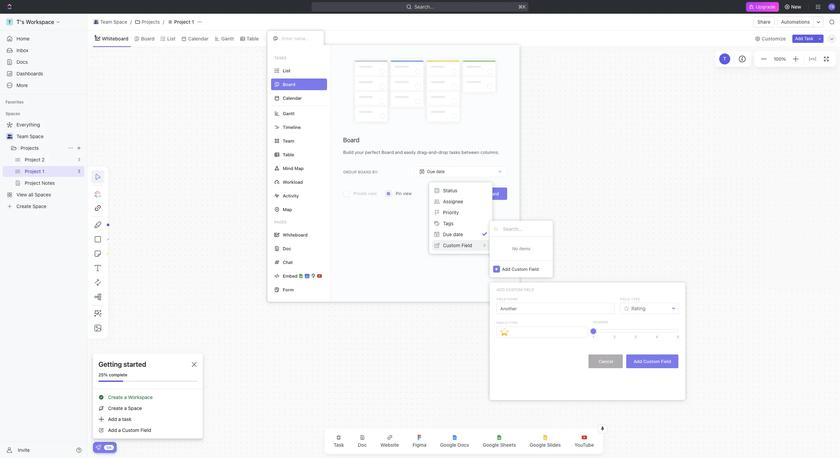 Task type: describe. For each thing, give the bounding box(es) containing it.
0 vertical spatial team space
[[100, 19, 127, 25]]

rating
[[632, 306, 646, 312]]

add custom field button
[[490, 261, 553, 278]]

home link
[[3, 33, 84, 44]]

project
[[174, 19, 191, 25]]

0 vertical spatial whiteboard
[[102, 36, 128, 41]]

date for due date dropdown button
[[436, 169, 445, 175]]

status button
[[432, 185, 490, 196]]

group
[[343, 170, 357, 174]]

team inside 'tree'
[[16, 134, 28, 139]]

docs inside 'button'
[[458, 443, 469, 449]]

project 1
[[174, 19, 194, 25]]

gantt link
[[220, 34, 234, 43]]

0 horizontal spatial gantt
[[221, 36, 234, 41]]

view button
[[268, 34, 290, 43]]

project 1 link
[[166, 18, 196, 26]]

field type
[[621, 297, 641, 302]]

task inside button
[[805, 36, 814, 41]]

view button
[[268, 31, 290, 47]]

search...
[[415, 4, 434, 10]]

2
[[614, 335, 616, 340]]

rating button
[[621, 303, 679, 315]]

custom up name
[[506, 288, 523, 292]]

due date for due date dropdown button
[[428, 169, 445, 175]]

emoji type ⭐
[[497, 321, 518, 337]]

0 horizontal spatial doc
[[283, 246, 291, 252]]

figma button
[[407, 431, 432, 453]]

website
[[381, 443, 399, 449]]

sheets
[[501, 443, 516, 449]]

add inside dropdown button
[[502, 267, 511, 272]]

add a custom field
[[108, 428, 151, 434]]

doc inside "button"
[[358, 443, 367, 449]]

favorites
[[5, 100, 24, 105]]

form
[[283, 287, 294, 293]]

due for due date button
[[443, 232, 452, 238]]

0 vertical spatial team space link
[[92, 18, 129, 26]]

1 vertical spatial board
[[343, 137, 360, 144]]

automations
[[782, 19, 811, 25]]

team space inside 'tree'
[[16, 134, 44, 139]]

3
[[635, 335, 637, 340]]

field inside button
[[662, 359, 672, 365]]

0 vertical spatial calendar
[[188, 36, 209, 41]]

2 vertical spatial space
[[128, 406, 142, 412]]

t
[[724, 56, 727, 62]]

100%
[[774, 56, 786, 62]]

youtube button
[[570, 431, 600, 453]]

list link
[[166, 34, 176, 43]]

google for google docs
[[440, 443, 457, 449]]

tags
[[443, 221, 454, 227]]

create a space
[[108, 406, 142, 412]]

complete
[[109, 373, 127, 378]]

25% complete
[[99, 373, 127, 378]]

chat
[[283, 260, 293, 265]]

view
[[276, 36, 288, 41]]

add custom field inside button
[[634, 359, 672, 365]]

custom inside button
[[644, 359, 660, 365]]

upgrade
[[756, 4, 776, 10]]

onboarding checklist button image
[[96, 445, 101, 451]]

group board by:
[[343, 170, 379, 174]]

1 vertical spatial add custom field
[[497, 288, 535, 292]]

docs link
[[3, 57, 84, 68]]

add task button
[[793, 35, 817, 43]]

timeline
[[283, 124, 301, 130]]

⌘k
[[519, 4, 526, 10]]

new button
[[782, 1, 806, 12]]

type for field type
[[631, 297, 641, 302]]

sidebar navigation
[[0, 14, 88, 459]]

type for emoji type ⭐
[[509, 321, 518, 325]]

create for create a space
[[108, 406, 123, 412]]

getting
[[99, 361, 122, 369]]

customize
[[762, 36, 787, 41]]

field name
[[497, 297, 518, 302]]

getting started
[[99, 361, 146, 369]]

youtube
[[575, 443, 594, 449]]

google slides
[[530, 443, 561, 449]]

cancel
[[599, 359, 614, 365]]

inbox
[[16, 47, 29, 53]]

⭐
[[501, 328, 509, 337]]

Enter name... text field
[[497, 303, 615, 315]]

google sheets
[[483, 443, 516, 449]]

space inside 'tree'
[[30, 134, 44, 139]]

board
[[358, 170, 372, 174]]

due date button
[[432, 229, 490, 240]]

1 / from the left
[[130, 19, 132, 25]]

5
[[677, 335, 680, 340]]

1 horizontal spatial team
[[100, 19, 112, 25]]

automations button
[[778, 17, 814, 27]]

task inside button
[[334, 443, 344, 449]]

activity
[[283, 193, 299, 199]]

custom field button
[[432, 240, 490, 251]]

create a workspace
[[108, 395, 153, 401]]

1 horizontal spatial whiteboard
[[283, 232, 308, 238]]

custom down no items
[[512, 267, 528, 272]]

google docs button
[[435, 431, 475, 453]]



Task type: vqa. For each thing, say whether or not it's contained in the screenshot.
top Space
yes



Task type: locate. For each thing, give the bounding box(es) containing it.
space
[[114, 19, 127, 25], [30, 134, 44, 139], [128, 406, 142, 412]]

table up 'mind' on the left top of page
[[283, 152, 294, 157]]

team space up whiteboard link on the left top
[[100, 19, 127, 25]]

2 horizontal spatial space
[[128, 406, 142, 412]]

25%
[[99, 373, 108, 378]]

0 horizontal spatial team space link
[[16, 131, 83, 142]]

1 horizontal spatial type
[[631, 297, 641, 302]]

list down view
[[283, 68, 291, 73]]

1 vertical spatial space
[[30, 134, 44, 139]]

team right user group image
[[100, 19, 112, 25]]

100% button
[[773, 55, 788, 63]]

gantt up timeline
[[283, 111, 295, 116]]

board inside board "link"
[[141, 36, 155, 41]]

google
[[440, 443, 457, 449], [483, 443, 499, 449], [530, 443, 546, 449]]

task
[[122, 417, 132, 423]]

0 horizontal spatial whiteboard
[[102, 36, 128, 41]]

tags button
[[432, 218, 490, 229]]

table link
[[245, 34, 259, 43]]

mind
[[283, 166, 293, 171]]

google right the "figma"
[[440, 443, 457, 449]]

1 vertical spatial doc
[[358, 443, 367, 449]]

1 vertical spatial calendar
[[283, 95, 302, 101]]

due date up custom field
[[443, 232, 463, 238]]

field
[[462, 243, 472, 249], [529, 267, 539, 272], [524, 288, 535, 292], [497, 297, 507, 302], [621, 297, 631, 302], [662, 359, 672, 365], [141, 428, 151, 434]]

due date up status
[[428, 169, 445, 175]]

embed
[[283, 274, 298, 279]]

1 right project
[[192, 19, 194, 25]]

map down the "activity"
[[283, 207, 292, 212]]

due
[[428, 169, 435, 175], [443, 232, 452, 238]]

google left sheets at the right bottom
[[483, 443, 499, 449]]

1 vertical spatial list
[[283, 68, 291, 73]]

space right user group icon
[[30, 134, 44, 139]]

add custom field up name
[[497, 288, 535, 292]]

due inside button
[[443, 232, 452, 238]]

add custom field down no items
[[502, 267, 539, 272]]

1 horizontal spatial projects link
[[133, 18, 162, 26]]

0 horizontal spatial 1
[[192, 19, 194, 25]]

1 vertical spatial gantt
[[283, 111, 295, 116]]

website button
[[375, 431, 405, 453]]

2 horizontal spatial google
[[530, 443, 546, 449]]

team down timeline
[[283, 138, 294, 144]]

2 google from the left
[[483, 443, 499, 449]]

1 vertical spatial team space
[[16, 134, 44, 139]]

0 vertical spatial list
[[167, 36, 176, 41]]

1 vertical spatial whiteboard
[[283, 232, 308, 238]]

list down project 1 link
[[167, 36, 176, 41]]

a up create a space
[[124, 395, 127, 401]]

task left doc "button"
[[334, 443, 344, 449]]

0 horizontal spatial docs
[[16, 59, 28, 65]]

1 vertical spatial team space link
[[16, 131, 83, 142]]

1 down number
[[593, 335, 595, 340]]

map
[[295, 166, 304, 171], [283, 207, 292, 212]]

dashboards
[[16, 71, 43, 77]]

a left the 'task'
[[118, 417, 121, 423]]

team
[[100, 19, 112, 25], [16, 134, 28, 139], [283, 138, 294, 144]]

custom field
[[443, 243, 472, 249]]

table right "gantt" link on the top left
[[247, 36, 259, 41]]

team right user group icon
[[16, 134, 28, 139]]

space up whiteboard link on the left top
[[114, 19, 127, 25]]

priority button
[[432, 207, 490, 218]]

add custom field
[[502, 267, 539, 272], [497, 288, 535, 292], [634, 359, 672, 365]]

1
[[192, 19, 194, 25], [593, 335, 595, 340]]

1 horizontal spatial team space link
[[92, 18, 129, 26]]

0 vertical spatial 1
[[192, 19, 194, 25]]

whiteboard link
[[101, 34, 128, 43]]

0 vertical spatial date
[[436, 169, 445, 175]]

docs inside sidebar navigation
[[16, 59, 28, 65]]

1 horizontal spatial due
[[443, 232, 452, 238]]

due date inside button
[[443, 232, 463, 238]]

0 vertical spatial docs
[[16, 59, 28, 65]]

0 horizontal spatial calendar
[[188, 36, 209, 41]]

mind map
[[283, 166, 304, 171]]

share button
[[754, 16, 775, 27]]

0 vertical spatial space
[[114, 19, 127, 25]]

0 horizontal spatial /
[[130, 19, 132, 25]]

whiteboard up chat
[[283, 232, 308, 238]]

0 vertical spatial create
[[108, 395, 123, 401]]

calendar link
[[187, 34, 209, 43]]

add a task
[[108, 417, 132, 423]]

invite
[[18, 448, 30, 454]]

0 vertical spatial add custom field
[[502, 267, 539, 272]]

google for google slides
[[530, 443, 546, 449]]

a for task
[[118, 417, 121, 423]]

0 vertical spatial type
[[631, 297, 641, 302]]

google sheets button
[[478, 431, 522, 453]]

a up the 'task'
[[124, 406, 127, 412]]

google inside 'button'
[[440, 443, 457, 449]]

1 horizontal spatial doc
[[358, 443, 367, 449]]

doc
[[283, 246, 291, 252], [358, 443, 367, 449]]

1 vertical spatial table
[[283, 152, 294, 157]]

table
[[247, 36, 259, 41], [283, 152, 294, 157]]

favorites button
[[3, 98, 26, 106]]

onboarding checklist button element
[[96, 445, 101, 451]]

0 vertical spatial doc
[[283, 246, 291, 252]]

type up rating on the bottom right of the page
[[631, 297, 641, 302]]

team space link inside 'tree'
[[16, 131, 83, 142]]

1 google from the left
[[440, 443, 457, 449]]

custom down 4
[[644, 359, 660, 365]]

0 horizontal spatial space
[[30, 134, 44, 139]]

0 vertical spatial due
[[428, 169, 435, 175]]

doc up chat
[[283, 246, 291, 252]]

gantt left table link
[[221, 36, 234, 41]]

3 google from the left
[[530, 443, 546, 449]]

no items
[[513, 246, 531, 252]]

gantt
[[221, 36, 234, 41], [283, 111, 295, 116]]

0 horizontal spatial task
[[334, 443, 344, 449]]

0 horizontal spatial due
[[428, 169, 435, 175]]

0 horizontal spatial projects
[[21, 145, 39, 151]]

share
[[758, 19, 771, 25]]

1 horizontal spatial /
[[163, 19, 164, 25]]

0 vertical spatial table
[[247, 36, 259, 41]]

1 horizontal spatial calendar
[[283, 95, 302, 101]]

type right emoji
[[509, 321, 518, 325]]

google for google sheets
[[483, 443, 499, 449]]

1 vertical spatial type
[[509, 321, 518, 325]]

spaces
[[5, 111, 20, 116]]

2 vertical spatial board
[[486, 191, 499, 197]]

a for space
[[124, 406, 127, 412]]

team space
[[100, 19, 127, 25], [16, 134, 44, 139]]

board
[[141, 36, 155, 41], [343, 137, 360, 144], [486, 191, 499, 197]]

0 horizontal spatial board
[[141, 36, 155, 41]]

google left slides
[[530, 443, 546, 449]]

1 create from the top
[[108, 395, 123, 401]]

custom down due date button
[[443, 243, 461, 249]]

0 vertical spatial gantt
[[221, 36, 234, 41]]

0 horizontal spatial projects link
[[21, 143, 65, 154]]

1 horizontal spatial table
[[283, 152, 294, 157]]

create up add a task
[[108, 406, 123, 412]]

type inside emoji type ⭐
[[509, 321, 518, 325]]

1 vertical spatial 1
[[593, 335, 595, 340]]

a for workspace
[[124, 395, 127, 401]]

0 horizontal spatial table
[[247, 36, 259, 41]]

by:
[[373, 170, 379, 174]]

add custom field inside dropdown button
[[502, 267, 539, 272]]

name
[[508, 297, 518, 302]]

1 horizontal spatial 1
[[593, 335, 595, 340]]

0 horizontal spatial team
[[16, 134, 28, 139]]

create up create a space
[[108, 395, 123, 401]]

status
[[443, 188, 458, 194]]

due date inside dropdown button
[[428, 169, 445, 175]]

1 vertical spatial due
[[443, 232, 452, 238]]

4
[[656, 335, 659, 340]]

google docs
[[440, 443, 469, 449]]

team space right user group icon
[[16, 134, 44, 139]]

0 horizontal spatial list
[[167, 36, 176, 41]]

1 horizontal spatial board
[[343, 137, 360, 144]]

due date for due date button
[[443, 232, 463, 238]]

2 / from the left
[[163, 19, 164, 25]]

tree inside sidebar navigation
[[3, 120, 84, 212]]

Enter name... field
[[281, 35, 318, 42]]

0 vertical spatial map
[[295, 166, 304, 171]]

doc right task button
[[358, 443, 367, 449]]

1 horizontal spatial gantt
[[283, 111, 295, 116]]

priority
[[443, 210, 459, 216]]

projects inside 'tree'
[[21, 145, 39, 151]]

emoji
[[497, 321, 508, 325]]

1 vertical spatial due date
[[443, 232, 463, 238]]

1 horizontal spatial google
[[483, 443, 499, 449]]

0 vertical spatial task
[[805, 36, 814, 41]]

user group image
[[7, 135, 12, 139]]

create for create a workspace
[[108, 395, 123, 401]]

home
[[16, 36, 30, 42]]

0 horizontal spatial google
[[440, 443, 457, 449]]

1 horizontal spatial map
[[295, 166, 304, 171]]

date inside dropdown button
[[436, 169, 445, 175]]

0 horizontal spatial date
[[436, 169, 445, 175]]

1 horizontal spatial team space
[[100, 19, 127, 25]]

assignee button
[[432, 196, 490, 207]]

no
[[513, 246, 518, 252]]

due for due date dropdown button
[[428, 169, 435, 175]]

date up status
[[436, 169, 445, 175]]

whiteboard left board "link"
[[102, 36, 128, 41]]

1 vertical spatial create
[[108, 406, 123, 412]]

space down create a workspace
[[128, 406, 142, 412]]

create
[[108, 395, 123, 401], [108, 406, 123, 412]]

slides
[[548, 443, 561, 449]]

0 horizontal spatial map
[[283, 207, 292, 212]]

add custom field button
[[627, 355, 679, 369]]

2 horizontal spatial board
[[486, 191, 499, 197]]

1 horizontal spatial projects
[[142, 19, 160, 25]]

items
[[520, 246, 531, 252]]

workspace
[[128, 395, 153, 401]]

calendar up timeline
[[283, 95, 302, 101]]

0 vertical spatial due date
[[428, 169, 445, 175]]

custom down the 'task'
[[122, 428, 139, 434]]

a down add a task
[[118, 428, 121, 434]]

type
[[631, 297, 641, 302], [509, 321, 518, 325]]

1 vertical spatial projects
[[21, 145, 39, 151]]

date inside button
[[454, 232, 463, 238]]

task button
[[328, 431, 350, 453]]

task
[[805, 36, 814, 41], [334, 443, 344, 449]]

1 vertical spatial projects link
[[21, 143, 65, 154]]

inbox link
[[3, 45, 84, 56]]

started
[[124, 361, 146, 369]]

a for custom
[[118, 428, 121, 434]]

assignee
[[443, 199, 464, 205]]

a
[[124, 395, 127, 401], [124, 406, 127, 412], [118, 417, 121, 423], [118, 428, 121, 434]]

add custom field down 4
[[634, 359, 672, 365]]

2 create from the top
[[108, 406, 123, 412]]

0 vertical spatial projects link
[[133, 18, 162, 26]]

projects
[[142, 19, 160, 25], [21, 145, 39, 151]]

task down "automations" button
[[805, 36, 814, 41]]

1 horizontal spatial date
[[454, 232, 463, 238]]

add task
[[796, 36, 814, 41]]

0 vertical spatial board
[[141, 36, 155, 41]]

customize button
[[753, 34, 789, 43]]

1/4
[[106, 446, 112, 450]]

2 vertical spatial add custom field
[[634, 359, 672, 365]]

calendar down project 1
[[188, 36, 209, 41]]

1 horizontal spatial space
[[114, 19, 127, 25]]

0 horizontal spatial team space
[[16, 134, 44, 139]]

1 horizontal spatial task
[[805, 36, 814, 41]]

0 horizontal spatial type
[[509, 321, 518, 325]]

date for due date button
[[454, 232, 463, 238]]

list
[[167, 36, 176, 41], [283, 68, 291, 73]]

list inside list link
[[167, 36, 176, 41]]

0 vertical spatial projects
[[142, 19, 160, 25]]

new
[[792, 4, 802, 10]]

tree
[[3, 120, 84, 212]]

due date button
[[415, 167, 508, 178]]

tree containing team space
[[3, 120, 84, 212]]

1 vertical spatial map
[[283, 207, 292, 212]]

upgrade link
[[747, 2, 779, 12]]

team space link
[[92, 18, 129, 26], [16, 131, 83, 142]]

/
[[130, 19, 132, 25], [163, 19, 164, 25]]

1 horizontal spatial docs
[[458, 443, 469, 449]]

user group image
[[94, 20, 98, 24]]

cancel button
[[589, 355, 624, 369]]

map right 'mind' on the left top of page
[[295, 166, 304, 171]]

due date
[[428, 169, 445, 175], [443, 232, 463, 238]]

close image
[[192, 363, 197, 367]]

⭐ button
[[497, 327, 588, 338]]

number
[[593, 320, 609, 325]]

due inside dropdown button
[[428, 169, 435, 175]]

Search... text field
[[503, 224, 550, 234]]

figma
[[413, 443, 427, 449]]

1 vertical spatial task
[[334, 443, 344, 449]]

2 horizontal spatial team
[[283, 138, 294, 144]]

date up custom field
[[454, 232, 463, 238]]

dashboards link
[[3, 68, 84, 79]]

1 horizontal spatial list
[[283, 68, 291, 73]]

1 vertical spatial docs
[[458, 443, 469, 449]]

1 vertical spatial date
[[454, 232, 463, 238]]



